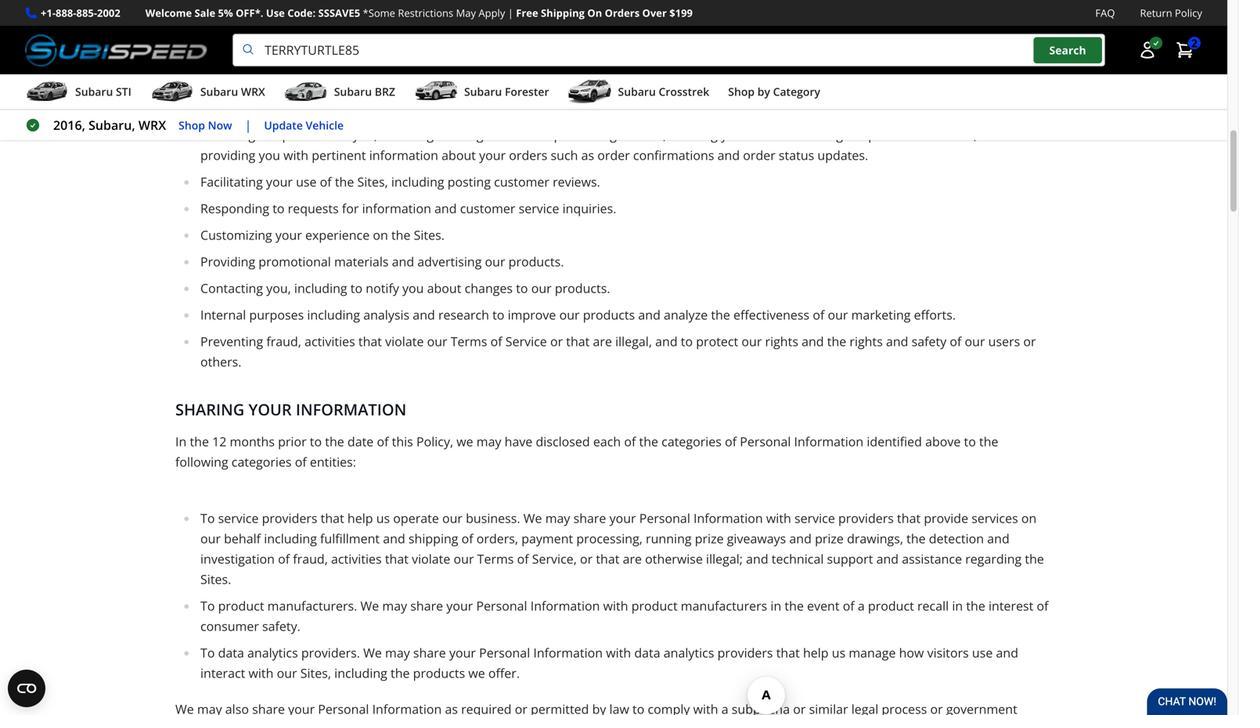 Task type: describe. For each thing, give the bounding box(es) containing it.
personal
[[233, 15, 314, 37]]

pertinent
[[312, 147, 366, 164]]

violate inside to service providers that help us operate our business. we may share your personal information with service providers that provide services on our behalf including fulfillment and shipping of orders, payment processing, running prize giveaways and prize drawings, the detection and investigation of fraud, activities that violate our terms of service, or that are otherwise illegal; and technical support and assistance regarding the sites.
[[412, 551, 451, 568]]

our left behalf
[[201, 531, 221, 548]]

subispeed logo image
[[25, 34, 208, 67]]

0 vertical spatial orders
[[487, 127, 525, 143]]

about inside providing our products to you, including fulfilling orders and processing returns, allowing you to take advantage of product discounts, and providing you with pertinent information about your orders such as order confirmations and order status updates.
[[442, 147, 476, 164]]

return
[[1141, 6, 1173, 20]]

1 horizontal spatial sites,
[[358, 174, 388, 190]]

faq
[[1096, 6, 1116, 20]]

months for following
[[230, 434, 275, 450]]

may inside "to data analytics providers. we may share your personal information with data analytics providers that help us manage how visitors use and interact with our sites, including the products we offer."
[[385, 645, 410, 662]]

your
[[249, 399, 292, 421]]

we for this
[[457, 434, 474, 450]]

the inside "to data analytics providers. we may share your personal information with data analytics providers that help us manage how visitors use and interact with our sites, including the products we offer."
[[391, 665, 410, 682]]

1 data from the left
[[218, 645, 244, 662]]

subaru for subaru wrx
[[200, 84, 238, 99]]

and down operate at bottom
[[383, 531, 406, 548]]

vehicle
[[306, 118, 344, 133]]

and inside in the 12 months preceding the date of this privacy policy, we may have used, and may continue to use, your personal information for the following purposes:
[[630, 50, 652, 67]]

business.
[[466, 510, 521, 527]]

sharing
[[175, 399, 245, 421]]

us inside to service providers that help us operate our business. we may share your personal information with service providers that provide services on our behalf including fulfillment and shipping of orders, payment processing, running prize giveaways and prize drawings, the detection and investigation of fraud, activities that violate our terms of service, or that are otherwise illegal; and technical support and assistance regarding the sites.
[[377, 510, 390, 527]]

you, inside providing our products to you, including fulfilling orders and processing returns, allowing you to take advantage of product discounts, and providing you with pertinent information about your orders such as order confirmations and order status updates.
[[353, 127, 378, 143]]

1 order from the left
[[598, 147, 630, 164]]

1 in from the left
[[771, 598, 782, 615]]

1 vertical spatial products
[[583, 307, 635, 324]]

our up shipping
[[443, 510, 463, 527]]

0 horizontal spatial on
[[373, 227, 388, 244]]

2 horizontal spatial or
[[1024, 333, 1037, 350]]

drawings,
[[848, 531, 904, 548]]

violate inside preventing fraud, activities that violate our terms of service or that are illegal, and to protect our rights and the rights and safety of our users or others.
[[385, 333, 424, 350]]

each
[[594, 434, 621, 450]]

we inside "to data analytics providers. we may share your personal information with data analytics providers that help us manage how visitors use and interact with our sites, including the products we offer."
[[469, 665, 485, 682]]

crosstrek
[[659, 84, 710, 99]]

our left marketing
[[828, 307, 849, 324]]

providing promotional materials and advertising our products.
[[201, 253, 564, 270]]

welcome
[[145, 6, 192, 20]]

faq link
[[1096, 5, 1116, 21]]

illegal;
[[707, 551, 743, 568]]

and down "effectiveness"
[[802, 333, 824, 350]]

manufacturers
[[681, 598, 768, 615]]

of
[[208, 15, 229, 37]]

1 horizontal spatial |
[[508, 6, 514, 20]]

0 horizontal spatial for
[[342, 200, 359, 217]]

and right the illegal,
[[656, 333, 678, 350]]

888-
[[56, 6, 76, 20]]

activities inside to service providers that help us operate our business. we may share your personal information with service providers that provide services on our behalf including fulfillment and shipping of orders, payment processing, running prize giveaways and prize drawings, the detection and investigation of fraud, activities that violate our terms of service, or that are otherwise illegal; and technical support and assistance regarding the sites.
[[331, 551, 382, 568]]

we inside to service providers that help us operate our business. we may share your personal information with service providers that provide services on our behalf including fulfillment and shipping of orders, payment processing, running prize giveaways and prize drawings, the detection and investigation of fraud, activities that violate our terms of service, or that are otherwise illegal; and technical support and assistance regarding the sites.
[[524, 510, 542, 527]]

0 vertical spatial use
[[296, 174, 317, 190]]

processing,
[[577, 531, 643, 548]]

status
[[779, 147, 815, 164]]

marketing
[[852, 307, 911, 324]]

sale
[[195, 6, 216, 20]]

on
[[588, 6, 603, 20]]

date inside in the 12 months preceding the date of this privacy policy, we may have used, and may continue to use, your personal information for the following purposes:
[[362, 50, 388, 67]]

use,
[[753, 50, 777, 67]]

our down shipping
[[454, 551, 474, 568]]

and down allowing
[[718, 147, 740, 164]]

giveaways
[[727, 531, 787, 548]]

to for to data analytics providers. we may share your personal information with data analytics providers that help us manage how visitors use and interact with our sites, including the products we offer.
[[201, 645, 215, 662]]

code:
[[288, 6, 316, 20]]

notify
[[366, 280, 399, 297]]

1 vertical spatial orders
[[509, 147, 548, 164]]

to up improve
[[516, 280, 528, 297]]

confirmations
[[634, 147, 715, 164]]

returns,
[[620, 127, 667, 143]]

promotional
[[259, 253, 331, 270]]

product down otherwise
[[632, 598, 678, 615]]

sharing your information
[[175, 399, 407, 421]]

to service providers that help us operate our business. we may share your personal information with service providers that provide services on our behalf including fulfillment and shipping of orders, payment processing, running prize giveaways and prize drawings, the detection and investigation of fraud, activities that violate our terms of service, or that are otherwise illegal; and technical support and assistance regarding the sites.
[[201, 510, 1045, 588]]

to right prior
[[310, 434, 322, 450]]

update
[[264, 118, 303, 133]]

improve
[[508, 307, 556, 324]]

services
[[972, 510, 1019, 527]]

entities:
[[310, 454, 356, 471]]

including up responding to requests for information and customer service inquiries.
[[392, 174, 445, 190]]

take
[[761, 127, 787, 143]]

button image
[[1139, 41, 1158, 60]]

2 button
[[1169, 35, 1203, 66]]

interact
[[201, 665, 245, 682]]

welcome sale 5% off*. use code: sssave5 *some restrictions may apply | free shipping on orders over $199
[[145, 6, 693, 20]]

that inside "to data analytics providers. we may share your personal information with data analytics providers that help us manage how visitors use and interact with our sites, including the products we offer."
[[777, 645, 800, 662]]

of inside in the 12 months preceding the date of this privacy policy, we may have used, and may continue to use, your personal information for the following purposes:
[[391, 50, 403, 67]]

to data analytics providers. we may share your personal information with data analytics providers that help us manage how visitors use and interact with our sites, including the products we offer.
[[201, 645, 1019, 682]]

and inside "to data analytics providers. we may share your personal information with data analytics providers that help us manage how visitors use and interact with our sites, including the products we offer."
[[997, 645, 1019, 662]]

share inside "to data analytics providers. we may share your personal information with data analytics providers that help us manage how visitors use and interact with our sites, including the products we offer."
[[414, 645, 446, 662]]

this inside in the 12 months preceding the date of this privacy policy, we may have used, and may continue to use, your personal information for the following purposes:
[[406, 50, 428, 67]]

service,
[[532, 551, 577, 568]]

use inside "to data analytics providers. we may share your personal information with data analytics providers that help us manage how visitors use and interact with our sites, including the products we offer."
[[973, 645, 993, 662]]

investigation
[[201, 551, 275, 568]]

2 horizontal spatial providers
[[839, 510, 894, 527]]

following inside 'in the 12 months prior to the date of this policy, we may have disclosed each of the categories of personal information identified above to the following categories of entities:'
[[175, 454, 228, 471]]

have for used,
[[564, 50, 592, 67]]

to left notify
[[351, 280, 363, 297]]

use
[[175, 15, 204, 37]]

our left users on the right of the page
[[965, 333, 986, 350]]

the inside preventing fraud, activities that violate our terms of service or that are illegal, and to protect our rights and the rights and safety of our users or others.
[[828, 333, 847, 350]]

product inside providing our products to you, including fulfilling orders and processing returns, allowing you to take advantage of product discounts, and providing you with pertinent information about your orders such as order confirmations and order status updates.
[[869, 127, 915, 143]]

0 vertical spatial products.
[[509, 253, 564, 270]]

as
[[582, 147, 595, 164]]

0 vertical spatial information
[[318, 15, 428, 37]]

a subaru brz thumbnail image image
[[284, 80, 328, 103]]

and down 'drawings,' at the right bottom of the page
[[877, 551, 899, 568]]

in the 12 months prior to the date of this policy, we may have disclosed each of the categories of personal information identified above to the following categories of entities:
[[175, 434, 999, 471]]

internal
[[201, 307, 246, 324]]

experience
[[306, 227, 370, 244]]

used,
[[595, 50, 627, 67]]

payment
[[522, 531, 574, 548]]

2 in from the left
[[953, 598, 964, 615]]

shop now
[[179, 118, 232, 133]]

with down to product manufacturers. we may share your personal information with product manufacturers in the event of a product recall in the interest of consumer safety.
[[606, 645, 631, 662]]

+1-
[[41, 6, 56, 20]]

to for to service providers that help us operate our business. we may share your personal information with service providers that provide services on our behalf including fulfillment and shipping of orders, payment processing, running prize giveaways and prize drawings, the detection and investigation of fraud, activities that violate our terms of service, or that are otherwise illegal; and technical support and assistance regarding the sites.
[[201, 510, 215, 527]]

event
[[808, 598, 840, 615]]

0 horizontal spatial wrx
[[139, 117, 166, 134]]

months for purposes:
[[230, 50, 275, 67]]

share inside to product manufacturers. we may share your personal information with product manufacturers in the event of a product recall in the interest of consumer safety.
[[411, 598, 443, 615]]

are inside to service providers that help us operate our business. we may share your personal information with service providers that provide services on our behalf including fulfillment and shipping of orders, payment processing, running prize giveaways and prize drawings, the detection and investigation of fraud, activities that violate our terms of service, or that are otherwise illegal; and technical support and assistance regarding the sites.
[[623, 551, 642, 568]]

update vehicle
[[264, 118, 344, 133]]

subaru for subaru sti
[[75, 84, 113, 99]]

fraud, inside preventing fraud, activities that violate our terms of service or that are illegal, and to protect our rights and the rights and safety of our users or others.
[[267, 333, 301, 350]]

and down marketing
[[887, 333, 909, 350]]

and down posting
[[435, 200, 457, 217]]

support
[[828, 551, 874, 568]]

2 prize from the left
[[815, 531, 844, 548]]

off*.
[[236, 6, 264, 20]]

personal inside 'in the 12 months prior to the date of this policy, we may have disclosed each of the categories of personal information identified above to the following categories of entities:'
[[740, 434, 791, 450]]

responding to requests for information and customer service inquiries.
[[201, 200, 617, 217]]

your inside providing our products to you, including fulfilling orders and processing returns, allowing you to take advantage of product discounts, and providing you with pertinent information about your orders such as order confirmations and order status updates.
[[479, 147, 506, 164]]

illegal,
[[616, 333, 652, 350]]

search input field
[[233, 34, 1106, 67]]

such
[[551, 147, 578, 164]]

and right the 'discounts,'
[[981, 127, 1003, 143]]

following inside in the 12 months preceding the date of this privacy policy, we may have used, and may continue to use, your personal information for the following purposes:
[[980, 50, 1033, 67]]

requests
[[288, 200, 339, 217]]

with inside to product manufacturers. we may share your personal information with product manufacturers in the event of a product recall in the interest of consumer safety.
[[604, 598, 629, 615]]

1 horizontal spatial categories
[[662, 434, 722, 450]]

internal purposes including analysis and research to improve our products and analyze the effectiveness of our marketing efforts.
[[201, 307, 956, 324]]

disclosed
[[536, 434, 590, 450]]

orders
[[605, 6, 640, 20]]

including left analysis at the left of page
[[307, 307, 360, 324]]

products inside "to data analytics providers. we may share your personal information with data analytics providers that help us manage how visitors use and interact with our sites, including the products we offer."
[[413, 665, 465, 682]]

restrictions
[[398, 6, 454, 20]]

our inside "to data analytics providers. we may share your personal information with data analytics providers that help us manage how visitors use and interact with our sites, including the products we offer."
[[277, 665, 297, 682]]

personal inside to service providers that help us operate our business. we may share your personal information with service providers that provide services on our behalf including fulfillment and shipping of orders, payment processing, running prize giveaways and prize drawings, the detection and investigation of fraud, activities that violate our terms of service, or that are otherwise illegal; and technical support and assistance regarding the sites.
[[640, 510, 691, 527]]

and down services
[[988, 531, 1010, 548]]

2 horizontal spatial service
[[795, 510, 836, 527]]

2 rights from the left
[[850, 333, 883, 350]]

subaru for subaru forester
[[464, 84, 502, 99]]

assistance
[[902, 551, 963, 568]]

may inside 'in the 12 months prior to the date of this policy, we may have disclosed each of the categories of personal information identified above to the following categories of entities:'
[[477, 434, 502, 450]]

information inside in the 12 months preceding the date of this privacy policy, we may have used, and may continue to use, your personal information for the following purposes:
[[865, 50, 934, 67]]

your inside to service providers that help us operate our business. we may share your personal information with service providers that provide services on our behalf including fulfillment and shipping of orders, payment processing, running prize giveaways and prize drawings, the detection and investigation of fraud, activities that violate our terms of service, or that are otherwise illegal; and technical support and assistance regarding the sites.
[[610, 510, 636, 527]]

personal inside "to data analytics providers. we may share your personal information with data analytics providers that help us manage how visitors use and interact with our sites, including the products we offer."
[[479, 645, 530, 662]]

of inside providing our products to you, including fulfilling orders and processing returns, allowing you to take advantage of product discounts, and providing you with pertinent information about your orders such as order confirmations and order status updates.
[[854, 127, 866, 143]]

subaru brz
[[334, 84, 396, 99]]

information inside "to data analytics providers. we may share your personal information with data analytics providers that help us manage how visitors use and interact with our sites, including the products we offer."
[[534, 645, 603, 662]]

to right above
[[965, 434, 977, 450]]

our up improve
[[532, 280, 552, 297]]

1 vertical spatial customer
[[460, 200, 516, 217]]

to down changes
[[493, 307, 505, 324]]

including inside providing our products to you, including fulfilling orders and processing returns, allowing you to take advantage of product discounts, and providing you with pertinent information about your orders such as order confirmations and order status updates.
[[381, 127, 434, 143]]

1 vertical spatial you,
[[266, 280, 291, 297]]

fulfillment
[[320, 531, 380, 548]]

have for disclosed
[[505, 434, 533, 450]]

we for privacy
[[516, 50, 532, 67]]

return policy
[[1141, 6, 1203, 20]]

information inside to product manufacturers. we may share your personal information with product manufacturers in the event of a product recall in the interest of consumer safety.
[[531, 598, 600, 615]]

operate
[[393, 510, 439, 527]]

shop by category button
[[729, 78, 821, 109]]

advertising
[[418, 253, 482, 270]]

facilitating
[[201, 174, 263, 190]]

subaru crosstrek button
[[568, 78, 710, 109]]

by
[[758, 84, 771, 99]]

2 order from the left
[[744, 147, 776, 164]]

to left take at the right of the page
[[746, 127, 758, 143]]

1 vertical spatial information
[[362, 200, 431, 217]]

search button
[[1034, 37, 1103, 63]]

to up pertinent on the top of page
[[338, 127, 350, 143]]

shop by category
[[729, 84, 821, 99]]

with inside to service providers that help us operate our business. we may share your personal information with service providers that provide services on our behalf including fulfillment and shipping of orders, payment processing, running prize giveaways and prize drawings, the detection and investigation of fraud, activities that violate our terms of service, or that are otherwise illegal; and technical support and assistance regarding the sites.
[[767, 510, 792, 527]]

help inside "to data analytics providers. we may share your personal information with data analytics providers that help us manage how visitors use and interact with our sites, including the products we offer."
[[804, 645, 829, 662]]

with inside providing our products to you, including fulfilling orders and processing returns, allowing you to take advantage of product discounts, and providing you with pertinent information about your orders such as order confirmations and order status updates.
[[284, 147, 309, 164]]

providing our products to you, including fulfilling orders and processing returns, allowing you to take advantage of product discounts, and providing you with pertinent information about your orders such as order confirmations and order status updates.
[[201, 127, 1003, 164]]

information inside 'in the 12 months prior to the date of this policy, we may have disclosed each of the categories of personal information identified above to the following categories of entities:'
[[795, 434, 864, 450]]

a subaru sti thumbnail image image
[[25, 80, 69, 103]]

analysis
[[364, 307, 410, 324]]

to inside in the 12 months preceding the date of this privacy policy, we may have used, and may continue to use, your personal information for the following purposes:
[[738, 50, 750, 67]]

and up the illegal,
[[639, 307, 661, 324]]

customizing your experience on the sites.
[[201, 227, 445, 244]]

effectiveness
[[734, 307, 810, 324]]

for inside in the 12 months preceding the date of this privacy policy, we may have used, and may continue to use, your personal information for the following purposes:
[[937, 50, 954, 67]]

2
[[1192, 36, 1198, 50]]

free
[[516, 6, 539, 20]]

our down research
[[427, 333, 448, 350]]

behalf
[[224, 531, 261, 548]]

and down forester at top left
[[529, 127, 551, 143]]

advantage
[[790, 127, 851, 143]]



Task type: vqa. For each thing, say whether or not it's contained in the screenshot.
the top the orders
yes



Task type: locate. For each thing, give the bounding box(es) containing it.
subaru brz button
[[284, 78, 396, 109]]

sites, down pertinent on the top of page
[[358, 174, 388, 190]]

1 vertical spatial fraud,
[[293, 551, 328, 568]]

subaru wrx
[[200, 84, 265, 99]]

in for in the 12 months prior to the date of this policy, we may have disclosed each of the categories of personal information identified above to the following categories of entities:
[[175, 434, 187, 450]]

in left event
[[771, 598, 782, 615]]

to
[[738, 50, 750, 67], [338, 127, 350, 143], [746, 127, 758, 143], [273, 200, 285, 217], [351, 280, 363, 297], [516, 280, 528, 297], [493, 307, 505, 324], [681, 333, 693, 350], [310, 434, 322, 450], [965, 434, 977, 450]]

1 vertical spatial activities
[[331, 551, 382, 568]]

for up the 'discounts,'
[[937, 50, 954, 67]]

sites, inside "to data analytics providers. we may share your personal information with data analytics providers that help us manage how visitors use and interact with our sites, including the products we offer."
[[301, 665, 331, 682]]

shop inside shop now link
[[179, 118, 205, 133]]

manufacturers.
[[268, 598, 357, 615]]

category
[[774, 84, 821, 99]]

1 horizontal spatial for
[[937, 50, 954, 67]]

in for in the 12 months preceding the date of this privacy policy, we may have used, and may continue to use, your personal information for the following purposes:
[[175, 50, 187, 67]]

2 vertical spatial to
[[201, 645, 215, 662]]

0 horizontal spatial sites.
[[201, 571, 231, 588]]

updates.
[[818, 147, 869, 164]]

products left offer.
[[413, 665, 465, 682]]

1 horizontal spatial sites.
[[414, 227, 445, 244]]

1 in from the top
[[175, 50, 187, 67]]

purposes:
[[175, 70, 233, 87]]

2016,
[[53, 117, 85, 134]]

12 up purposes:
[[212, 50, 227, 67]]

customer down posting
[[460, 200, 516, 217]]

may
[[536, 50, 561, 67], [655, 50, 680, 67], [477, 434, 502, 450], [546, 510, 571, 527], [383, 598, 407, 615], [385, 645, 410, 662]]

to product manufacturers. we may share your personal information with product manufacturers in the event of a product recall in the interest of consumer safety.
[[201, 598, 1049, 635]]

sites, down providers.
[[301, 665, 331, 682]]

sssave5
[[318, 6, 360, 20]]

service up behalf
[[218, 510, 259, 527]]

over
[[643, 6, 667, 20]]

1 vertical spatial are
[[623, 551, 642, 568]]

1 vertical spatial terms
[[478, 551, 514, 568]]

0 vertical spatial sites.
[[414, 227, 445, 244]]

providers inside "to data analytics providers. we may share your personal information with data analytics providers that help us manage how visitors use and interact with our sites, including the products we offer."
[[718, 645, 774, 662]]

to inside to service providers that help us operate our business. we may share your personal information with service providers that provide services on our behalf including fulfillment and shipping of orders, payment processing, running prize giveaways and prize drawings, the detection and investigation of fraud, activities that violate our terms of service, or that are otherwise illegal; and technical support and assistance regarding the sites.
[[201, 510, 215, 527]]

1 12 from the top
[[212, 50, 227, 67]]

this up operate at bottom
[[392, 434, 413, 450]]

and up contacting you, including to notify you about changes to our products. at the left of page
[[392, 253, 414, 270]]

offer.
[[489, 665, 520, 682]]

you, up purposes
[[266, 280, 291, 297]]

1 horizontal spatial have
[[564, 50, 592, 67]]

may
[[456, 6, 476, 20]]

2 analytics from the left
[[664, 645, 715, 662]]

policy,
[[476, 50, 512, 67], [417, 434, 454, 450]]

1 months from the top
[[230, 50, 275, 67]]

3 subaru from the left
[[334, 84, 372, 99]]

1 horizontal spatial providers
[[718, 645, 774, 662]]

1 vertical spatial following
[[175, 454, 228, 471]]

0 vertical spatial us
[[377, 510, 390, 527]]

1 horizontal spatial service
[[519, 200, 560, 217]]

information
[[865, 50, 934, 67], [795, 434, 864, 450], [694, 510, 763, 527], [531, 598, 600, 615], [534, 645, 603, 662]]

1 vertical spatial date
[[348, 434, 374, 450]]

shop for shop now
[[179, 118, 205, 133]]

above
[[926, 434, 961, 450]]

2 providing from the top
[[201, 253, 255, 270]]

| left "free"
[[508, 6, 514, 20]]

shop inside shop by category "dropdown button"
[[729, 84, 755, 99]]

orders left such
[[509, 147, 548, 164]]

policy, inside 'in the 12 months prior to the date of this policy, we may have disclosed each of the categories of personal information identified above to the following categories of entities:'
[[417, 434, 454, 450]]

order down take at the right of the page
[[744, 147, 776, 164]]

personal inside in the 12 months preceding the date of this privacy policy, we may have used, and may continue to use, your personal information for the following purposes:
[[810, 50, 861, 67]]

our right improve
[[560, 307, 580, 324]]

12 for following
[[212, 434, 227, 450]]

2 data from the left
[[635, 645, 661, 662]]

information up 'subaru brz'
[[318, 15, 428, 37]]

following
[[980, 50, 1033, 67], [175, 454, 228, 471]]

and up technical
[[790, 531, 812, 548]]

1 horizontal spatial products
[[413, 665, 465, 682]]

including down providers.
[[335, 665, 388, 682]]

3 to from the top
[[201, 645, 215, 662]]

we inside to product manufacturers. we may share your personal information with product manufacturers in the event of a product recall in the interest of consumer safety.
[[361, 598, 379, 615]]

are inside preventing fraud, activities that violate our terms of service or that are illegal, and to protect our rights and the rights and safety of our users or others.
[[593, 333, 612, 350]]

to inside "to data analytics providers. we may share your personal information with data analytics providers that help us manage how visitors use and interact with our sites, including the products we offer."
[[201, 645, 215, 662]]

subaru for subaru brz
[[334, 84, 372, 99]]

our down safety.
[[277, 665, 297, 682]]

of
[[391, 50, 403, 67], [854, 127, 866, 143], [320, 174, 332, 190], [813, 307, 825, 324], [491, 333, 503, 350], [950, 333, 962, 350], [377, 434, 389, 450], [625, 434, 636, 450], [725, 434, 737, 450], [295, 454, 307, 471], [462, 531, 474, 548], [278, 551, 290, 568], [517, 551, 529, 568], [843, 598, 855, 615], [1037, 598, 1049, 615]]

us
[[377, 510, 390, 527], [832, 645, 846, 662]]

1 vertical spatial in
[[175, 434, 187, 450]]

shop
[[729, 84, 755, 99], [179, 118, 205, 133]]

policy, inside in the 12 months preceding the date of this privacy policy, we may have used, and may continue to use, your personal information for the following purposes:
[[476, 50, 512, 67]]

we inside in the 12 months preceding the date of this privacy policy, we may have used, and may continue to use, your personal information for the following purposes:
[[516, 50, 532, 67]]

5%
[[218, 6, 233, 20]]

sites. up advertising
[[414, 227, 445, 244]]

responding
[[201, 200, 269, 217]]

to down analyze
[[681, 333, 693, 350]]

0 horizontal spatial help
[[348, 510, 373, 527]]

allowing
[[670, 127, 718, 143]]

changes
[[465, 280, 513, 297]]

0 vertical spatial shop
[[729, 84, 755, 99]]

open widget image
[[8, 670, 45, 708]]

providing
[[201, 127, 255, 143], [201, 253, 255, 270]]

with right interact
[[249, 665, 274, 682]]

or
[[551, 333, 563, 350], [1024, 333, 1037, 350], [580, 551, 593, 568]]

help down event
[[804, 645, 829, 662]]

analytics
[[248, 645, 298, 662], [664, 645, 715, 662]]

reviews.
[[553, 174, 601, 190]]

violate down analysis at the left of page
[[385, 333, 424, 350]]

1 vertical spatial help
[[804, 645, 829, 662]]

0 vertical spatial fraud,
[[267, 333, 301, 350]]

0 vertical spatial following
[[980, 50, 1033, 67]]

a subaru forester thumbnail image image
[[414, 80, 458, 103]]

or right service
[[551, 333, 563, 350]]

products.
[[509, 253, 564, 270], [555, 280, 611, 297]]

shop left now at the top left of page
[[179, 118, 205, 133]]

providing inside providing our products to you, including fulfilling orders and processing returns, allowing you to take advantage of product discounts, and providing you with pertinent information about your orders such as order confirmations and order status updates.
[[201, 127, 255, 143]]

product up 'consumer'
[[218, 598, 264, 615]]

information
[[369, 147, 439, 164], [362, 200, 431, 217]]

0 horizontal spatial you,
[[266, 280, 291, 297]]

subaru,
[[89, 117, 135, 134]]

products
[[282, 127, 334, 143], [583, 307, 635, 324], [413, 665, 465, 682]]

1 vertical spatial about
[[427, 280, 462, 297]]

we right manufacturers.
[[361, 598, 379, 615]]

subaru for subaru crosstrek
[[618, 84, 656, 99]]

0 vertical spatial share
[[574, 510, 607, 527]]

1 providing from the top
[[201, 127, 255, 143]]

subaru
[[75, 84, 113, 99], [200, 84, 238, 99], [334, 84, 372, 99], [464, 84, 502, 99], [618, 84, 656, 99]]

running
[[646, 531, 692, 548]]

1 vertical spatial information
[[296, 399, 407, 421]]

following left search button
[[980, 50, 1033, 67]]

0 vertical spatial information
[[369, 147, 439, 164]]

help inside to service providers that help us operate our business. we may share your personal information with service providers that provide services on our behalf including fulfillment and shipping of orders, payment processing, running prize giveaways and prize drawings, the detection and investigation of fraud, activities that violate our terms of service, or that are otherwise illegal; and technical support and assistance regarding the sites.
[[348, 510, 373, 527]]

activities inside preventing fraud, activities that violate our terms of service or that are illegal, and to protect our rights and the rights and safety of our users or others.
[[305, 333, 355, 350]]

research
[[439, 307, 490, 324]]

customer right posting
[[494, 174, 550, 190]]

subaru left brz
[[334, 84, 372, 99]]

0 vertical spatial to
[[201, 510, 215, 527]]

0 vertical spatial providing
[[201, 127, 255, 143]]

subaru crosstrek
[[618, 84, 710, 99]]

violate
[[385, 333, 424, 350], [412, 551, 451, 568]]

with up "to data analytics providers. we may share your personal information with data analytics providers that help us manage how visitors use and interact with our sites, including the products we offer."
[[604, 598, 629, 615]]

2 months from the top
[[230, 434, 275, 450]]

terms inside to service providers that help us operate our business. we may share your personal information with service providers that provide services on our behalf including fulfillment and shipping of orders, payment processing, running prize giveaways and prize drawings, the detection and investigation of fraud, activities that violate our terms of service, or that are otherwise illegal; and technical support and assistance regarding the sites.
[[478, 551, 514, 568]]

fraud, inside to service providers that help us operate our business. we may share your personal information with service providers that provide services on our behalf including fulfillment and shipping of orders, payment processing, running prize giveaways and prize drawings, the detection and investigation of fraud, activities that violate our terms of service, or that are otherwise illegal; and technical support and assistance regarding the sites.
[[293, 551, 328, 568]]

1 prize from the left
[[695, 531, 724, 548]]

+1-888-885-2002
[[41, 6, 120, 20]]

in inside in the 12 months preceding the date of this privacy policy, we may have used, and may continue to use, your personal information for the following purposes:
[[175, 50, 187, 67]]

about down advertising
[[427, 280, 462, 297]]

0 horizontal spatial categories
[[232, 454, 292, 471]]

rights down marketing
[[850, 333, 883, 350]]

products inside providing our products to you, including fulfilling orders and processing returns, allowing you to take advantage of product discounts, and providing you with pertinent information about your orders such as order confirmations and order status updates.
[[282, 127, 334, 143]]

wrx inside dropdown button
[[241, 84, 265, 99]]

have inside in the 12 months preceding the date of this privacy policy, we may have used, and may continue to use, your personal information for the following purposes:
[[564, 50, 592, 67]]

1 vertical spatial violate
[[412, 551, 451, 568]]

discounts,
[[918, 127, 978, 143]]

1 vertical spatial 12
[[212, 434, 227, 450]]

1 vertical spatial months
[[230, 434, 275, 450]]

our down "effectiveness"
[[742, 333, 762, 350]]

inquiries.
[[563, 200, 617, 217]]

subaru up now at the top left of page
[[200, 84, 238, 99]]

technical
[[772, 551, 824, 568]]

months down 'personal'
[[230, 50, 275, 67]]

privacy
[[431, 50, 472, 67]]

us inside "to data analytics providers. we may share your personal information with data analytics providers that help us manage how visitors use and interact with our sites, including the products we offer."
[[832, 645, 846, 662]]

have inside 'in the 12 months prior to the date of this policy, we may have disclosed each of the categories of personal information identified above to the following categories of entities:'
[[505, 434, 533, 450]]

information inside to service providers that help us operate our business. we may share your personal information with service providers that provide services on our behalf including fulfillment and shipping of orders, payment processing, running prize giveaways and prize drawings, the detection and investigation of fraud, activities that violate our terms of service, or that are otherwise illegal; and technical support and assistance regarding the sites.
[[694, 510, 763, 527]]

4 subaru from the left
[[464, 84, 502, 99]]

in
[[175, 50, 187, 67], [175, 434, 187, 450]]

0 vertical spatial you
[[721, 127, 743, 143]]

and down interest
[[997, 645, 1019, 662]]

we inside 'in the 12 months prior to the date of this policy, we may have disclosed each of the categories of personal information identified above to the following categories of entities:'
[[457, 434, 474, 450]]

subaru forester
[[464, 84, 549, 99]]

12 inside 'in the 12 months prior to the date of this policy, we may have disclosed each of the categories of personal information identified above to the following categories of entities:'
[[212, 434, 227, 450]]

1 horizontal spatial analytics
[[664, 645, 715, 662]]

help up fulfillment on the bottom of the page
[[348, 510, 373, 527]]

to for to product manufacturers. we may share your personal information with product manufacturers in the event of a product recall in the interest of consumer safety.
[[201, 598, 215, 615]]

2 horizontal spatial products
[[583, 307, 635, 324]]

1 subaru from the left
[[75, 84, 113, 99]]

safety.
[[262, 618, 301, 635]]

our up changes
[[485, 253, 506, 270]]

we inside "to data analytics providers. we may share your personal information with data analytics providers that help us manage how visitors use and interact with our sites, including the products we offer."
[[364, 645, 382, 662]]

a subaru wrx thumbnail image image
[[150, 80, 194, 103]]

products. up improve
[[509, 253, 564, 270]]

apply
[[479, 6, 505, 20]]

policy, for privacy
[[476, 50, 512, 67]]

including inside to service providers that help us operate our business. we may share your personal information with service providers that provide services on our behalf including fulfillment and shipping of orders, payment processing, running prize giveaways and prize drawings, the detection and investigation of fraud, activities that violate our terms of service, or that are otherwise illegal; and technical support and assistance regarding the sites.
[[264, 531, 317, 548]]

1 horizontal spatial on
[[1022, 510, 1037, 527]]

12 for purposes:
[[212, 50, 227, 67]]

to up 'consumer'
[[201, 598, 215, 615]]

1 horizontal spatial you
[[403, 280, 424, 297]]

or inside to service providers that help us operate our business. we may share your personal information with service providers that provide services on our behalf including fulfillment and shipping of orders, payment processing, running prize giveaways and prize drawings, the detection and investigation of fraud, activities that violate our terms of service, or that are otherwise illegal; and technical support and assistance regarding the sites.
[[580, 551, 593, 568]]

terms
[[451, 333, 488, 350], [478, 551, 514, 568]]

to left requests
[[273, 200, 285, 217]]

you, up pertinent on the top of page
[[353, 127, 378, 143]]

0 vertical spatial categories
[[662, 434, 722, 450]]

use of personal information
[[175, 15, 428, 37]]

product left the 'discounts,'
[[869, 127, 915, 143]]

our inside providing our products to you, including fulfilling orders and processing returns, allowing you to take advantage of product discounts, and providing you with pertinent information about your orders such as order confirmations and order status updates.
[[259, 127, 279, 143]]

to inside to product manufacturers. we may share your personal information with product manufacturers in the event of a product recall in the interest of consumer safety.
[[201, 598, 215, 615]]

brz
[[375, 84, 396, 99]]

preceding
[[278, 50, 336, 67]]

this inside 'in the 12 months prior to the date of this policy, we may have disclosed each of the categories of personal information identified above to the following categories of entities:'
[[392, 434, 413, 450]]

2 in from the top
[[175, 434, 187, 450]]

a subaru crosstrek thumbnail image image
[[568, 80, 612, 103]]

data up interact
[[218, 645, 244, 662]]

recall
[[918, 598, 949, 615]]

0 vertical spatial customer
[[494, 174, 550, 190]]

providing for providing promotional materials and advertising our products.
[[201, 253, 255, 270]]

policy
[[1176, 6, 1203, 20]]

analytics down the manufacturers
[[664, 645, 715, 662]]

use right visitors
[[973, 645, 993, 662]]

date up brz
[[362, 50, 388, 67]]

service down reviews. at top
[[519, 200, 560, 217]]

sti
[[116, 84, 131, 99]]

our right now at the top left of page
[[259, 127, 279, 143]]

policy, for this
[[417, 434, 454, 450]]

prize up illegal;
[[695, 531, 724, 548]]

information inside providing our products to you, including fulfilling orders and processing returns, allowing you to take advantage of product discounts, and providing you with pertinent information about your orders such as order confirmations and order status updates.
[[369, 147, 439, 164]]

may inside to product manufacturers. we may share your personal information with product manufacturers in the event of a product recall in the interest of consumer safety.
[[383, 598, 407, 615]]

12 down sharing
[[212, 434, 227, 450]]

0 horizontal spatial have
[[505, 434, 533, 450]]

1 vertical spatial categories
[[232, 454, 292, 471]]

1 horizontal spatial rights
[[850, 333, 883, 350]]

1 horizontal spatial in
[[953, 598, 964, 615]]

months inside 'in the 12 months prior to the date of this policy, we may have disclosed each of the categories of personal information identified above to the following categories of entities:'
[[230, 434, 275, 450]]

0 horizontal spatial shop
[[179, 118, 205, 133]]

2 vertical spatial we
[[364, 645, 382, 662]]

1 horizontal spatial or
[[580, 551, 593, 568]]

2 vertical spatial you
[[403, 280, 424, 297]]

us left operate at bottom
[[377, 510, 390, 527]]

including right behalf
[[264, 531, 317, 548]]

0 horizontal spatial |
[[245, 117, 252, 134]]

1 horizontal spatial order
[[744, 147, 776, 164]]

0 horizontal spatial service
[[218, 510, 259, 527]]

1 horizontal spatial data
[[635, 645, 661, 662]]

terms inside preventing fraud, activities that violate our terms of service or that are illegal, and to protect our rights and the rights and safety of our users or others.
[[451, 333, 488, 350]]

0 vertical spatial about
[[442, 147, 476, 164]]

providers.
[[301, 645, 360, 662]]

0 horizontal spatial in
[[771, 598, 782, 615]]

you
[[721, 127, 743, 143], [259, 147, 280, 164], [403, 280, 424, 297]]

subaru down used,
[[618, 84, 656, 99]]

to inside preventing fraud, activities that violate our terms of service or that are illegal, and to protect our rights and the rights and safety of our users or others.
[[681, 333, 693, 350]]

providers up investigation
[[262, 510, 318, 527]]

analytics down safety.
[[248, 645, 298, 662]]

on right services
[[1022, 510, 1037, 527]]

interest
[[989, 598, 1034, 615]]

1 vertical spatial you
[[259, 147, 280, 164]]

0 vertical spatial help
[[348, 510, 373, 527]]

fraud, down fulfillment on the bottom of the page
[[293, 551, 328, 568]]

0 vertical spatial violate
[[385, 333, 424, 350]]

1 vertical spatial |
[[245, 117, 252, 134]]

0 horizontal spatial us
[[377, 510, 390, 527]]

or right users on the right of the page
[[1024, 333, 1037, 350]]

1 vertical spatial share
[[411, 598, 443, 615]]

months inside in the 12 months preceding the date of this privacy policy, we may have used, and may continue to use, your personal information for the following purposes:
[[230, 50, 275, 67]]

information up the entities:
[[296, 399, 407, 421]]

share inside to service providers that help us operate our business. we may share your personal information with service providers that provide services on our behalf including fulfillment and shipping of orders, payment processing, running prize giveaways and prize drawings, the detection and investigation of fraud, activities that violate our terms of service, or that are otherwise illegal; and technical support and assistance regarding the sites.
[[574, 510, 607, 527]]

products up pertinent on the top of page
[[282, 127, 334, 143]]

in right "recall"
[[953, 598, 964, 615]]

0 vertical spatial |
[[508, 6, 514, 20]]

share
[[574, 510, 607, 527], [411, 598, 443, 615], [414, 645, 446, 662]]

0 horizontal spatial prize
[[695, 531, 724, 548]]

0 vertical spatial you,
[[353, 127, 378, 143]]

0 horizontal spatial rights
[[766, 333, 799, 350]]

products. up internal purposes including analysis and research to improve our products and analyze the effectiveness of our marketing efforts.
[[555, 280, 611, 297]]

5 subaru from the left
[[618, 84, 656, 99]]

may inside to service providers that help us operate our business. we may share your personal information with service providers that provide services on our behalf including fulfillment and shipping of orders, payment processing, running prize giveaways and prize drawings, the detection and investigation of fraud, activities that violate our terms of service, or that are otherwise illegal; and technical support and assistance regarding the sites.
[[546, 510, 571, 527]]

we
[[516, 50, 532, 67], [457, 434, 474, 450], [469, 665, 485, 682]]

12 inside in the 12 months preceding the date of this privacy policy, we may have used, and may continue to use, your personal information for the following purposes:
[[212, 50, 227, 67]]

to up interact
[[201, 645, 215, 662]]

service up technical
[[795, 510, 836, 527]]

and right used,
[[630, 50, 652, 67]]

1 to from the top
[[201, 510, 215, 527]]

visitors
[[928, 645, 969, 662]]

1 rights from the left
[[766, 333, 799, 350]]

product right a
[[869, 598, 915, 615]]

a
[[858, 598, 865, 615]]

1 horizontal spatial use
[[973, 645, 993, 662]]

have left disclosed
[[505, 434, 533, 450]]

and down contacting you, including to notify you about changes to our products. at the left of page
[[413, 307, 435, 324]]

1 horizontal spatial wrx
[[241, 84, 265, 99]]

subaru forester button
[[414, 78, 549, 109]]

providing for providing our products to you, including fulfilling orders and processing returns, allowing you to take advantage of product discounts, and providing you with pertinent information about your orders such as order confirmations and order status updates.
[[201, 127, 255, 143]]

885-
[[76, 6, 97, 20]]

2 12 from the top
[[212, 434, 227, 450]]

forester
[[505, 84, 549, 99]]

1 vertical spatial we
[[361, 598, 379, 615]]

1 vertical spatial us
[[832, 645, 846, 662]]

data
[[218, 645, 244, 662], [635, 645, 661, 662]]

0 vertical spatial activities
[[305, 333, 355, 350]]

1 vertical spatial for
[[342, 200, 359, 217]]

protect
[[697, 333, 739, 350]]

1 vertical spatial use
[[973, 645, 993, 662]]

use
[[266, 6, 285, 20]]

following down sharing
[[175, 454, 228, 471]]

your inside to product manufacturers. we may share your personal information with product manufacturers in the event of a product recall in the interest of consumer safety.
[[447, 598, 473, 615]]

shipping
[[541, 6, 585, 20]]

1 vertical spatial sites,
[[301, 665, 331, 682]]

0 vertical spatial policy,
[[476, 50, 512, 67]]

0 horizontal spatial providers
[[262, 510, 318, 527]]

2 to from the top
[[201, 598, 215, 615]]

2 vertical spatial products
[[413, 665, 465, 682]]

on up the providing promotional materials and advertising our products. in the top left of the page
[[373, 227, 388, 244]]

and down giveaways
[[747, 551, 769, 568]]

in inside 'in the 12 months prior to the date of this policy, we may have disclosed each of the categories of personal information identified above to the following categories of entities:'
[[175, 434, 187, 450]]

2 vertical spatial we
[[469, 665, 485, 682]]

*some
[[363, 6, 396, 20]]

service
[[506, 333, 547, 350]]

0 vertical spatial are
[[593, 333, 612, 350]]

on inside to service providers that help us operate our business. we may share your personal information with service providers that provide services on our behalf including fulfillment and shipping of orders, payment processing, running prize giveaways and prize drawings, the detection and investigation of fraud, activities that violate our terms of service, or that are otherwise illegal; and technical support and assistance regarding the sites.
[[1022, 510, 1037, 527]]

activities
[[305, 333, 355, 350], [331, 551, 382, 568]]

for up experience
[[342, 200, 359, 217]]

0 vertical spatial we
[[524, 510, 542, 527]]

including inside "to data analytics providers. we may share your personal information with data analytics providers that help us manage how visitors use and interact with our sites, including the products we offer."
[[335, 665, 388, 682]]

shop left by
[[729, 84, 755, 99]]

us left manage on the bottom right of page
[[832, 645, 846, 662]]

0 horizontal spatial use
[[296, 174, 317, 190]]

you down "update"
[[259, 147, 280, 164]]

data down to product manufacturers. we may share your personal information with product manufacturers in the event of a product recall in the interest of consumer safety.
[[635, 645, 661, 662]]

your inside in the 12 months preceding the date of this privacy policy, we may have used, and may continue to use, your personal information for the following purposes:
[[781, 50, 807, 67]]

fraud, down purposes
[[267, 333, 301, 350]]

with up giveaways
[[767, 510, 792, 527]]

terms down orders,
[[478, 551, 514, 568]]

0 horizontal spatial products
[[282, 127, 334, 143]]

2 subaru from the left
[[200, 84, 238, 99]]

contacting
[[201, 280, 263, 297]]

1 vertical spatial products.
[[555, 280, 611, 297]]

0 horizontal spatial you
[[259, 147, 280, 164]]

date inside 'in the 12 months prior to the date of this policy, we may have disclosed each of the categories of personal information identified above to the following categories of entities:'
[[348, 434, 374, 450]]

shop for shop by category
[[729, 84, 755, 99]]

identified
[[867, 434, 923, 450]]

1 horizontal spatial us
[[832, 645, 846, 662]]

subaru sti
[[75, 84, 131, 99]]

+1-888-885-2002 link
[[41, 5, 120, 21]]

providers up 'drawings,' at the right bottom of the page
[[839, 510, 894, 527]]

subaru left forester at top left
[[464, 84, 502, 99]]

sites. inside to service providers that help us operate our business. we may share your personal information with service providers that provide services on our behalf including fulfillment and shipping of orders, payment processing, running prize giveaways and prize drawings, the detection and investigation of fraud, activities that violate our terms of service, or that are otherwise illegal; and technical support and assistance regarding the sites.
[[201, 571, 231, 588]]

0 horizontal spatial data
[[218, 645, 244, 662]]

1 horizontal spatial you,
[[353, 127, 378, 143]]

0 vertical spatial we
[[516, 50, 532, 67]]

1 analytics from the left
[[248, 645, 298, 662]]

your inside "to data analytics providers. we may share your personal information with data analytics providers that help us manage how visitors use and interact with our sites, including the products we offer."
[[450, 645, 476, 662]]

including down promotional
[[294, 280, 347, 297]]

providing up contacting
[[201, 253, 255, 270]]

preventing fraud, activities that violate our terms of service or that are illegal, and to protect our rights and the rights and safety of our users or others.
[[201, 333, 1037, 371]]

1 horizontal spatial policy,
[[476, 50, 512, 67]]

products up the illegal,
[[583, 307, 635, 324]]

0 vertical spatial this
[[406, 50, 428, 67]]

analyze
[[664, 307, 708, 324]]

personal inside to product manufacturers. we may share your personal information with product manufacturers in the event of a product recall in the interest of consumer safety.
[[477, 598, 528, 615]]

2 horizontal spatial you
[[721, 127, 743, 143]]

providing
[[201, 147, 256, 164]]

0 horizontal spatial or
[[551, 333, 563, 350]]



